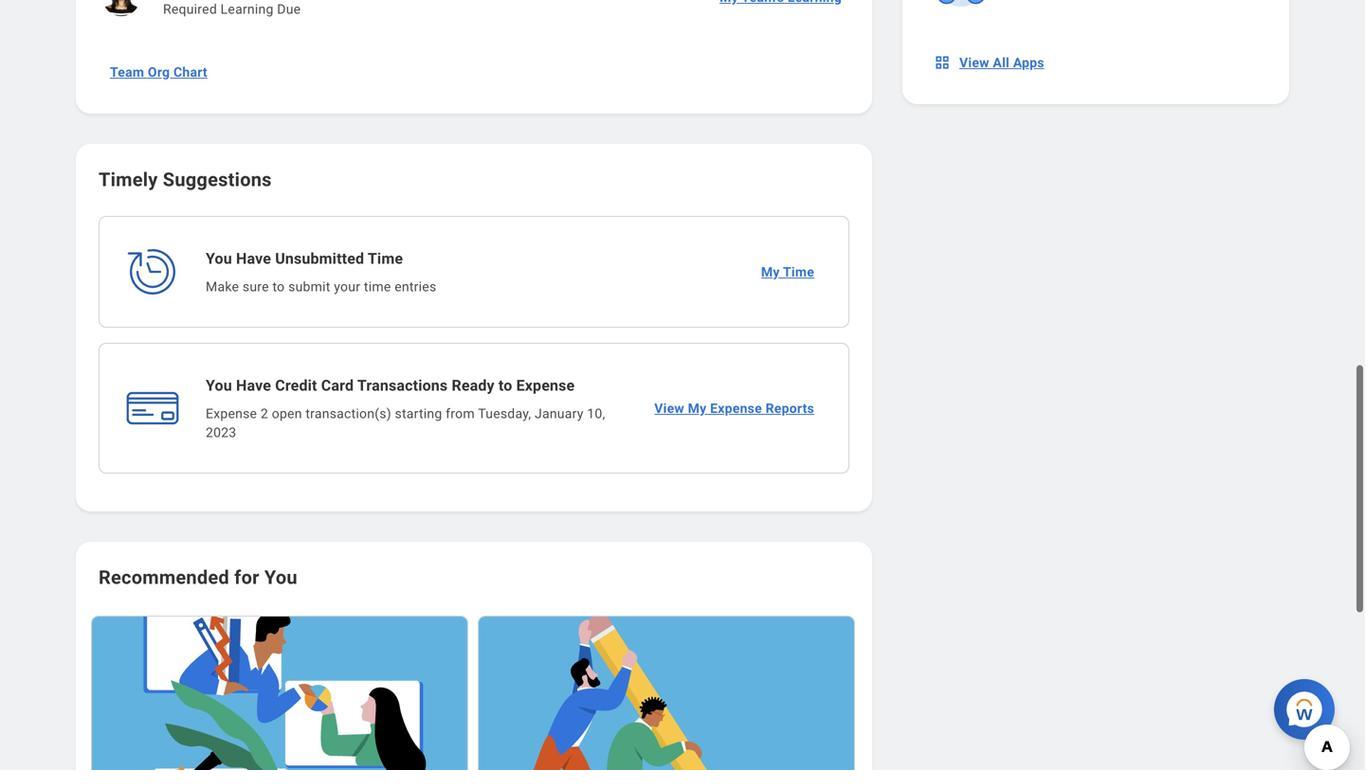 Task type: vqa. For each thing, say whether or not it's contained in the screenshot.
Configure this page image
no



Task type: describe. For each thing, give the bounding box(es) containing it.
0 horizontal spatial time
[[368, 250, 403, 268]]

required
[[163, 1, 217, 17]]

1 vertical spatial to
[[499, 377, 512, 395]]

january
[[535, 406, 584, 422]]

expense 2 open transaction(s) starting from tuesday, january 10, 2023
[[206, 406, 605, 441]]

you for you have credit card transactions ready to expense
[[206, 377, 232, 395]]

team
[[110, 64, 144, 80]]

my time
[[761, 264, 814, 280]]

expense inside 'button'
[[710, 401, 762, 416]]

recommended for you
[[99, 567, 297, 589]]

card
[[321, 377, 354, 395]]

time
[[364, 279, 391, 295]]

view all apps
[[959, 55, 1044, 70]]

1 horizontal spatial expense
[[516, 377, 575, 395]]

org
[[148, 64, 170, 80]]

submit
[[288, 279, 330, 295]]

make sure to submit your time entries
[[206, 279, 436, 295]]

tuesday,
[[478, 406, 531, 422]]

apps
[[1013, 55, 1044, 70]]

view my expense reports button
[[647, 390, 826, 428]]

unsubmitted
[[275, 250, 364, 268]]

timely suggestions
[[99, 169, 272, 191]]

starting
[[395, 406, 442, 422]]

you have unsubmitted time
[[206, 250, 403, 268]]

all
[[993, 55, 1010, 70]]

open
[[272, 406, 302, 422]]



Task type: locate. For each thing, give the bounding box(es) containing it.
view for view my expense reports
[[654, 401, 684, 416]]

0 vertical spatial you
[[206, 250, 232, 268]]

you for you have unsubmitted time
[[206, 250, 232, 268]]

recommended
[[99, 567, 229, 589]]

2
[[261, 406, 268, 422]]

due
[[277, 1, 301, 17]]

1 vertical spatial you
[[206, 377, 232, 395]]

view left all
[[959, 55, 989, 70]]

view right 10,
[[654, 401, 684, 416]]

0 horizontal spatial my
[[688, 401, 707, 416]]

view inside view my expense reports 'button'
[[654, 401, 684, 416]]

have up 2
[[236, 377, 271, 395]]

reports
[[766, 401, 814, 416]]

1 horizontal spatial my
[[761, 264, 780, 280]]

chart
[[173, 64, 208, 80]]

expense inside expense 2 open transaction(s) starting from tuesday, january 10, 2023
[[206, 406, 257, 422]]

0 vertical spatial to
[[273, 279, 285, 295]]

expense left reports
[[710, 401, 762, 416]]

transactions
[[357, 377, 448, 395]]

you
[[206, 250, 232, 268], [206, 377, 232, 395], [264, 567, 297, 589]]

view
[[959, 55, 989, 70], [654, 401, 684, 416]]

time
[[368, 250, 403, 268], [783, 264, 814, 280]]

have for credit
[[236, 377, 271, 395]]

nbox image
[[933, 53, 952, 72]]

10,
[[587, 406, 605, 422]]

you right for
[[264, 567, 297, 589]]

my inside button
[[761, 264, 780, 280]]

0 vertical spatial view
[[959, 55, 989, 70]]

1 horizontal spatial to
[[499, 377, 512, 395]]

to
[[273, 279, 285, 295], [499, 377, 512, 395]]

to up the tuesday,
[[499, 377, 512, 395]]

expense
[[516, 377, 575, 395], [710, 401, 762, 416], [206, 406, 257, 422]]

you up the make
[[206, 250, 232, 268]]

0 horizontal spatial expense
[[206, 406, 257, 422]]

transaction(s)
[[306, 406, 391, 422]]

view my expense reports
[[654, 401, 814, 416]]

view inside view all apps button
[[959, 55, 989, 70]]

0 vertical spatial my
[[761, 264, 780, 280]]

time inside button
[[783, 264, 814, 280]]

sure
[[243, 279, 269, 295]]

0 vertical spatial have
[[236, 250, 271, 268]]

1 vertical spatial have
[[236, 377, 271, 395]]

you have credit card transactions ready to expense
[[206, 377, 575, 395]]

credit
[[275, 377, 317, 395]]

entries
[[395, 279, 436, 295]]

have
[[236, 250, 271, 268], [236, 377, 271, 395]]

learning
[[221, 1, 274, 17]]

team org chart
[[110, 64, 208, 80]]

1 vertical spatial view
[[654, 401, 684, 416]]

2 have from the top
[[236, 377, 271, 395]]

your
[[334, 279, 360, 295]]

for
[[234, 567, 259, 589]]

have up sure
[[236, 250, 271, 268]]

1 horizontal spatial time
[[783, 264, 814, 280]]

view all apps button
[[925, 44, 1056, 82]]

my time button
[[754, 253, 826, 291]]

to right sure
[[273, 279, 285, 295]]

0 horizontal spatial to
[[273, 279, 285, 295]]

my
[[761, 264, 780, 280], [688, 401, 707, 416]]

required learning due
[[163, 1, 301, 17]]

expense up the 2023 on the left
[[206, 406, 257, 422]]

suggestions
[[163, 169, 272, 191]]

timely
[[99, 169, 158, 191]]

ready
[[452, 377, 495, 395]]

team org chart button
[[102, 53, 215, 91]]

recommended for you list
[[91, 614, 857, 771]]

1 have from the top
[[236, 250, 271, 268]]

expense up january
[[516, 377, 575, 395]]

you up the 2023 on the left
[[206, 377, 232, 395]]

from
[[446, 406, 475, 422]]

1 vertical spatial my
[[688, 401, 707, 416]]

2 vertical spatial you
[[264, 567, 297, 589]]

my inside 'button'
[[688, 401, 707, 416]]

2 horizontal spatial expense
[[710, 401, 762, 416]]

view for view all apps
[[959, 55, 989, 70]]

1 horizontal spatial view
[[959, 55, 989, 70]]

2023
[[206, 425, 236, 441]]

make
[[206, 279, 239, 295]]

0 horizontal spatial view
[[654, 401, 684, 416]]

have for unsubmitted
[[236, 250, 271, 268]]



